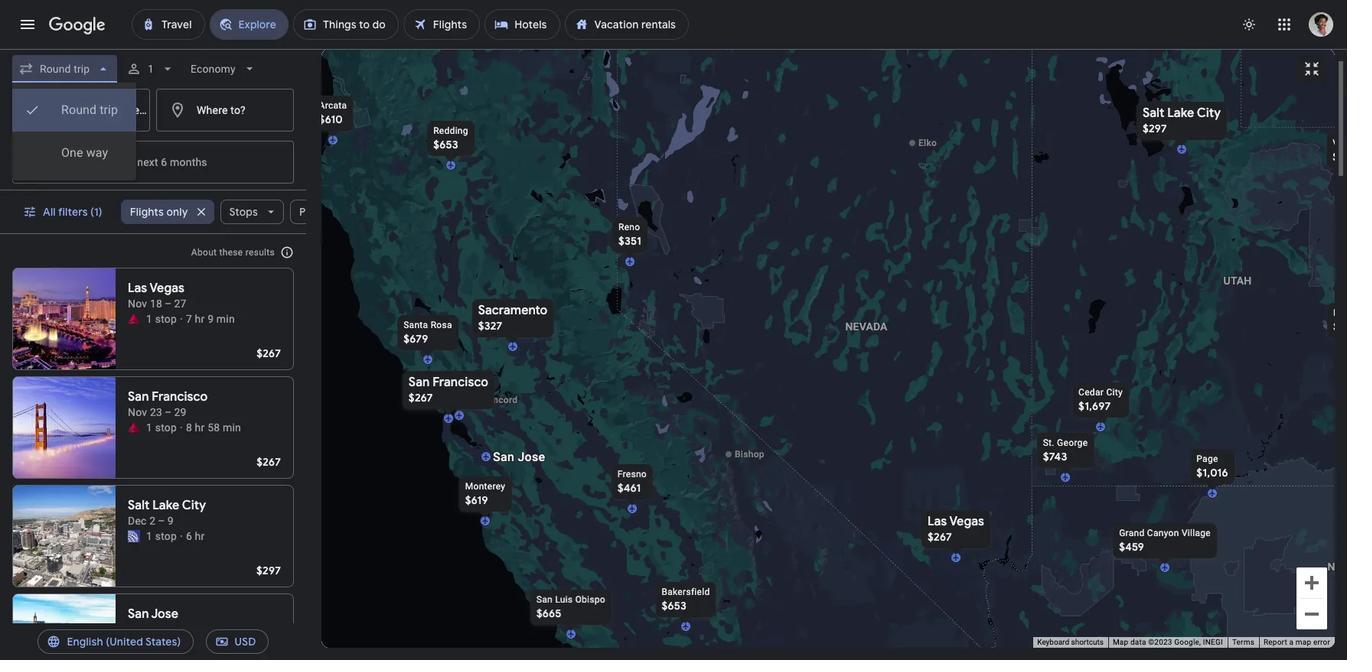Task type: locate. For each thing, give the bounding box(es) containing it.
0 vertical spatial city
[[1198, 105, 1221, 121]]

2 – 8
[[149, 624, 174, 636]]

7 left 25
[[186, 639, 192, 652]]

267 US dollars text field
[[409, 391, 433, 405], [257, 456, 281, 469]]

vern
[[1333, 137, 1348, 148]]

page $1,016
[[1197, 454, 1229, 480]]

1 vertical spatial delta image
[[128, 422, 140, 434]]

1 vertical spatial $297
[[257, 564, 281, 578]]

english (united states)
[[67, 636, 181, 649]]

francisco up 23 – 29
[[152, 390, 208, 405]]

hr right '8'
[[195, 422, 205, 434]]

jose for san jose
[[518, 450, 546, 464]]

san for san jose dec 2 – 8
[[128, 607, 149, 623]]

·
[[118, 104, 121, 116]]

loading results progress bar
[[0, 49, 1348, 52]]

1 7 from the top
[[186, 313, 192, 325]]

$653 inside bakersfield $653
[[662, 599, 687, 613]]

jose inside map region
[[518, 450, 546, 464]]

(1)
[[90, 205, 102, 219]]

vegas inside las vegas nov 18 – 27
[[150, 281, 185, 296]]

267 US dollars text field
[[257, 347, 281, 361], [928, 530, 952, 544]]

city for salt lake city dec 2 – 9
[[182, 499, 206, 514]]

1 button
[[120, 51, 182, 87]]

dec inside san jose dec 2 – 8
[[128, 624, 147, 636]]

delta image down san francisco nov 23 – 29 at the left bottom of page
[[128, 422, 140, 434]]

0 vertical spatial 6
[[161, 156, 167, 168]]

stop down 2 – 8
[[155, 639, 177, 652]]

1 horizontal spatial lake
[[1168, 105, 1195, 121]]

0 horizontal spatial lake
[[153, 499, 179, 514]]

jose inside san jose dec 2 – 8
[[151, 607, 179, 623]]

las inside las vegas nov 18 – 27
[[128, 281, 147, 296]]

delta image left states)
[[128, 639, 140, 652]]

delta image for san francisco
[[128, 422, 140, 434]]

st. george $743
[[1044, 438, 1088, 464]]

0 vertical spatial nov
[[128, 298, 147, 310]]

1 up freetown
[[148, 63, 154, 75]]

1 horizontal spatial salt
[[1143, 105, 1165, 121]]

4 hr from the top
[[195, 639, 205, 652]]

about these results image
[[269, 234, 306, 271]]

delta image
[[128, 313, 140, 325], [128, 422, 140, 434], [128, 639, 140, 652]]

nevada
[[846, 320, 888, 333]]

las inside las vegas $267
[[928, 514, 947, 530]]

option
[[12, 89, 136, 132], [12, 132, 136, 175]]

2 vertical spatial min
[[223, 639, 241, 652]]

moa
[[1334, 307, 1348, 318]]

inegi
[[1204, 639, 1224, 647]]

2 horizontal spatial city
[[1198, 105, 1221, 121]]

$459
[[1120, 540, 1145, 554]]

francisco
[[433, 375, 489, 390], [152, 390, 208, 405]]

0 vertical spatial jose
[[518, 450, 546, 464]]

592 US dollars text field
[[1334, 320, 1348, 333]]

stop down the 2 – 9
[[155, 531, 177, 543]]

1 down "18 – 27" at the top left of the page
[[146, 313, 152, 325]]

1 stop
[[146, 313, 177, 325], [146, 422, 177, 434], [146, 531, 177, 543], [146, 639, 177, 652]]

san inside san luis obispo $665
[[537, 595, 553, 605]]

min right 25
[[223, 639, 241, 652]]

$267 inside san francisco $267
[[409, 391, 433, 405]]

city inside salt lake city dec 2 – 9
[[182, 499, 206, 514]]

7 left 9
[[186, 313, 192, 325]]

535 US dollars text field
[[1333, 150, 1348, 163]]

map data ©2023 google, inegi
[[1113, 639, 1224, 647]]

fresno
[[618, 469, 647, 480]]

1 dec from the top
[[128, 515, 147, 528]]

653 US dollars text field
[[662, 599, 687, 613]]

2 hr from the top
[[195, 422, 205, 434]]

jose up 2 – 8
[[151, 607, 179, 623]]

obispo
[[576, 595, 606, 605]]

nov left "18 – 27" at the top left of the page
[[128, 298, 147, 310]]

salt for salt lake city dec 2 – 9
[[128, 499, 150, 514]]

1 down 23 – 29
[[146, 422, 152, 434]]

0 vertical spatial dec
[[128, 515, 147, 528]]

0 vertical spatial 267 us dollars text field
[[409, 391, 433, 405]]

1 horizontal spatial las
[[928, 514, 947, 530]]

salt up the 2 – 9
[[128, 499, 150, 514]]

united image
[[128, 531, 140, 543]]

san inside san francisco $267
[[409, 375, 430, 390]]

2 vertical spatial delta image
[[128, 639, 140, 652]]

6 down salt lake city dec 2 – 9 at the left bottom of the page
[[186, 531, 192, 543]]

nov inside san francisco nov 23 – 29
[[128, 407, 147, 419]]

0 horizontal spatial $297
[[257, 564, 281, 578]]

0 horizontal spatial 267 us dollars text field
[[257, 456, 281, 469]]

1 vertical spatial salt
[[128, 499, 150, 514]]

1 stop down 23 – 29
[[146, 422, 177, 434]]

1 vertical spatial jose
[[151, 607, 179, 623]]

english (united states) button
[[38, 624, 193, 661]]

3 delta image from the top
[[128, 639, 140, 652]]

0 horizontal spatial jose
[[151, 607, 179, 623]]

1 down 2 – 8
[[146, 639, 152, 652]]

san luis obispo $665
[[537, 595, 606, 621]]

min right 58
[[223, 422, 241, 434]]

1 right united icon
[[146, 531, 152, 543]]

1-week trip in the next 6 months button
[[12, 141, 294, 184]]

679 US dollars text field
[[404, 332, 428, 346]]

months
[[170, 156, 207, 168]]

lake inside salt lake city dec 2 – 9
[[153, 499, 179, 514]]

data
[[1131, 639, 1147, 647]]

hr down salt lake city dec 2 – 9 at the left bottom of the page
[[195, 531, 205, 543]]

0 horizontal spatial $653
[[434, 137, 458, 151]]

1 for francisco
[[146, 422, 152, 434]]

salt inside 'salt lake city $297'
[[1143, 105, 1165, 121]]

states)
[[145, 636, 181, 649]]

nav
[[1328, 561, 1348, 573]]

0 vertical spatial salt
[[1143, 105, 1165, 121]]

6 right next
[[161, 156, 167, 168]]

351 US dollars text field
[[619, 234, 642, 248]]

0 horizontal spatial 267 us dollars text field
[[257, 347, 281, 361]]

city for salt lake city $297
[[1198, 105, 1221, 121]]

$653 down bakersfield
[[662, 599, 687, 613]]

moa $59
[[1334, 307, 1348, 333]]

0 vertical spatial vegas
[[150, 281, 185, 296]]

1 stop down the 2 – 9
[[146, 531, 177, 543]]

delta image down las vegas nov 18 – 27
[[128, 313, 140, 325]]

1 horizontal spatial $653
[[662, 599, 687, 613]]

stops button
[[220, 194, 284, 230]]

1 vertical spatial 267 us dollars text field
[[928, 530, 952, 544]]

city inside 'salt lake city $297'
[[1198, 105, 1221, 121]]

stop for francisco
[[155, 422, 177, 434]]

francisco inside san francisco $267
[[433, 375, 489, 390]]

san francisco $267
[[409, 375, 489, 405]]

7 for las vegas
[[186, 313, 192, 325]]

2 delta image from the top
[[128, 422, 140, 434]]

1 horizontal spatial jose
[[518, 450, 546, 464]]

stop down "18 – 27" at the top left of the page
[[155, 313, 177, 325]]

1 for jose
[[146, 639, 152, 652]]

1 horizontal spatial 267 us dollars text field
[[928, 530, 952, 544]]

$267 inside las vegas $267
[[928, 530, 952, 544]]

6
[[161, 156, 167, 168], [186, 531, 192, 543]]

1 stop down "18 – 27" at the top left of the page
[[146, 313, 177, 325]]

the
[[119, 156, 134, 168]]

salt inside salt lake city dec 2 – 9
[[128, 499, 150, 514]]

1 vertical spatial min
[[223, 422, 241, 434]]

1 vertical spatial dec
[[128, 624, 147, 636]]

0 vertical spatial min
[[217, 313, 235, 325]]

stop down 23 – 29
[[155, 422, 177, 434]]

0 horizontal spatial las
[[128, 281, 147, 296]]

7 hr 9 min
[[186, 313, 235, 325]]

0 vertical spatial las
[[128, 281, 147, 296]]

jose down concord
[[518, 450, 546, 464]]

0 horizontal spatial vegas
[[150, 281, 185, 296]]

1 vertical spatial $653
[[662, 599, 687, 613]]

0 vertical spatial $653
[[434, 137, 458, 151]]

2 7 from the top
[[186, 639, 192, 652]]

hr left 9
[[195, 313, 205, 325]]

san inside san jose dec 2 – 8
[[128, 607, 149, 623]]

hr
[[195, 313, 205, 325], [195, 422, 205, 434], [195, 531, 205, 543], [195, 639, 205, 652]]

$267
[[257, 347, 281, 361], [409, 391, 433, 405], [257, 456, 281, 469], [928, 530, 952, 544]]

1 horizontal spatial francisco
[[433, 375, 489, 390]]

jose
[[518, 450, 546, 464], [151, 607, 179, 623]]

$653 for redding $653
[[434, 137, 458, 151]]

$610
[[319, 112, 343, 126]]

min for las vegas
[[217, 313, 235, 325]]

all filters (1)
[[43, 205, 102, 219]]

4 stop from the top
[[155, 639, 177, 652]]

1 vertical spatial las
[[928, 514, 947, 530]]

san inside san francisco nov 23 – 29
[[128, 390, 149, 405]]

1 delta image from the top
[[128, 313, 140, 325]]

58
[[208, 422, 220, 434]]

461 US dollars text field
[[618, 481, 641, 495]]

monterey $619
[[465, 481, 506, 507]]

None field
[[12, 55, 117, 83], [185, 55, 263, 83], [12, 55, 117, 83], [185, 55, 263, 83]]

nov for las
[[128, 298, 147, 310]]

3 1 stop from the top
[[146, 531, 177, 543]]

hr left 25
[[195, 639, 205, 652]]

2 dec from the top
[[128, 624, 147, 636]]

stop for lake
[[155, 531, 177, 543]]

santa rosa $679
[[404, 320, 452, 346]]

only
[[167, 205, 188, 219]]

1 horizontal spatial city
[[1107, 387, 1123, 398]]

luis
[[555, 595, 573, 605]]

$1,697
[[1079, 399, 1111, 413]]

map region
[[160, 0, 1348, 661]]

2 1 stop from the top
[[146, 422, 177, 434]]

3 hr from the top
[[195, 531, 205, 543]]

$297
[[1143, 121, 1168, 135], [257, 564, 281, 578]]

$461
[[618, 481, 641, 495]]

cedar
[[1079, 387, 1104, 398]]

salt up 297 us dollars text field
[[1143, 105, 1165, 121]]

1 vertical spatial nov
[[128, 407, 147, 419]]

flights only button
[[121, 194, 214, 230]]

1 1 stop from the top
[[146, 313, 177, 325]]

nov left 23 – 29
[[128, 407, 147, 419]]

$297 inside 'salt lake city $297'
[[1143, 121, 1168, 135]]

$653 inside redding $653
[[434, 137, 458, 151]]

report
[[1264, 639, 1288, 647]]

delta image for las vegas
[[128, 313, 140, 325]]

main menu image
[[18, 15, 37, 34]]

report a map error link
[[1264, 639, 1331, 647]]

6 inside 1-week trip in the next 6 months "button"
[[161, 156, 167, 168]]

0 horizontal spatial salt
[[128, 499, 150, 514]]

dec
[[128, 515, 147, 528], [128, 624, 147, 636]]

1 vertical spatial 6
[[186, 531, 192, 543]]

$653 down redding
[[434, 137, 458, 151]]

1 horizontal spatial vegas
[[950, 514, 985, 530]]

0 vertical spatial delta image
[[128, 313, 140, 325]]

0 vertical spatial 7
[[186, 313, 192, 325]]

1 vertical spatial vegas
[[950, 514, 985, 530]]

$619
[[465, 494, 488, 507]]

1 horizontal spatial $297
[[1143, 121, 1168, 135]]

san
[[409, 375, 430, 390], [128, 390, 149, 405], [493, 450, 515, 464], [537, 595, 553, 605], [128, 607, 149, 623]]

1 horizontal spatial 6
[[186, 531, 192, 543]]

4 1 stop from the top
[[146, 639, 177, 652]]

francisco for san francisco nov 23 – 29
[[152, 390, 208, 405]]

2 nov from the top
[[128, 407, 147, 419]]

1 hr from the top
[[195, 313, 205, 325]]

1 stop from the top
[[155, 313, 177, 325]]

francisco inside san francisco nov 23 – 29
[[152, 390, 208, 405]]

a
[[1290, 639, 1294, 647]]

dec left 2 – 8
[[128, 624, 147, 636]]

1 vertical spatial 7
[[186, 639, 192, 652]]

delta image for san jose
[[128, 639, 140, 652]]

price
[[299, 205, 325, 219]]

all
[[43, 205, 56, 219]]

1 nov from the top
[[128, 298, 147, 310]]

terms link
[[1233, 639, 1255, 647]]

0 vertical spatial lake
[[1168, 105, 1195, 121]]

2 stop from the top
[[155, 422, 177, 434]]

3 stop from the top
[[155, 531, 177, 543]]

min right 9
[[217, 313, 235, 325]]

san jose dec 2 – 8
[[128, 607, 179, 636]]

1 horizontal spatial 267 us dollars text field
[[409, 391, 433, 405]]

1 inside popup button
[[148, 63, 154, 75]]

lake inside 'salt lake city $297'
[[1168, 105, 1195, 121]]

Where to? text field
[[156, 89, 294, 132]]

dec up united icon
[[128, 515, 147, 528]]

hr for salt lake city
[[195, 531, 205, 543]]

hr for san jose
[[195, 639, 205, 652]]

1
[[148, 63, 154, 75], [146, 313, 152, 325], [146, 422, 152, 434], [146, 531, 152, 543], [146, 639, 152, 652]]

$59
[[1334, 320, 1348, 333]]

1 stop down 2 – 8
[[146, 639, 177, 652]]

francisco up concord
[[433, 375, 489, 390]]

about
[[191, 247, 217, 258]]

1016 US dollars text field
[[1197, 466, 1229, 480]]

0 horizontal spatial 6
[[161, 156, 167, 168]]

map
[[1113, 639, 1129, 647]]

1 vertical spatial city
[[1107, 387, 1123, 398]]

these
[[219, 247, 243, 258]]

vegas
[[150, 281, 185, 296], [950, 514, 985, 530]]

arcata
[[319, 100, 347, 111]]

0 vertical spatial $297
[[1143, 121, 1168, 135]]

city
[[1198, 105, 1221, 121], [1107, 387, 1123, 398], [182, 499, 206, 514]]

1 vertical spatial lake
[[153, 499, 179, 514]]

2 vertical spatial city
[[182, 499, 206, 514]]

keyboard shortcuts button
[[1038, 638, 1104, 649]]

1-week trip in the next 6 months
[[51, 156, 207, 168]]

0 horizontal spatial city
[[182, 499, 206, 514]]

0 horizontal spatial francisco
[[152, 390, 208, 405]]

bakersfield
[[662, 587, 710, 598]]

nov inside las vegas nov 18 – 27
[[128, 298, 147, 310]]

vegas inside las vegas $267
[[950, 514, 985, 530]]

©2023
[[1149, 639, 1173, 647]]



Task type: vqa. For each thing, say whether or not it's contained in the screenshot.


Task type: describe. For each thing, give the bounding box(es) containing it.
vegas for las vegas $267
[[950, 514, 985, 530]]

rosa
[[431, 320, 452, 330]]

lake for salt lake city dec 2 – 9
[[153, 499, 179, 514]]

english
[[67, 636, 103, 649]]

baton
[[53, 104, 82, 116]]

santa
[[404, 320, 428, 330]]

concord
[[482, 395, 518, 405]]

google,
[[1175, 639, 1202, 647]]

1 vertical spatial 267 us dollars text field
[[257, 456, 281, 469]]

18 – 27
[[150, 298, 187, 310]]

$1,016
[[1197, 466, 1229, 480]]

las for las vegas $267
[[928, 514, 947, 530]]

results
[[246, 247, 275, 258]]

2 option from the top
[[12, 132, 136, 175]]

$665
[[537, 607, 562, 621]]

0 vertical spatial 267 us dollars text field
[[257, 347, 281, 361]]

san jose
[[493, 450, 546, 464]]

743 US dollars text field
[[1044, 450, 1068, 464]]

hr for san francisco
[[195, 422, 205, 434]]

arcata $610
[[319, 100, 347, 126]]

select your ticket type. list box
[[12, 83, 136, 181]]

report a map error
[[1264, 639, 1331, 647]]

san for san francisco $267
[[409, 375, 430, 390]]

filters form
[[0, 49, 306, 191]]

village
[[1182, 528, 1211, 539]]

san francisco nov 23 – 29
[[128, 390, 208, 419]]

vegas for las vegas nov 18 – 27
[[150, 281, 185, 296]]

salt lake city dec 2 – 9
[[128, 499, 206, 528]]

monterey
[[465, 481, 506, 492]]

$53
[[1333, 150, 1348, 163]]

297 US dollars text field
[[257, 564, 281, 578]]

1 stop for francisco
[[146, 422, 177, 434]]

usd button
[[206, 624, 268, 661]]

price button
[[290, 194, 351, 230]]

keyboard
[[1038, 639, 1070, 647]]

all filters (1) button
[[14, 194, 115, 230]]

salt for salt lake city $297
[[1143, 105, 1165, 121]]

$653 for bakersfield $653
[[662, 599, 687, 613]]

(united
[[106, 636, 143, 649]]

stops
[[229, 205, 258, 219]]

1697 US dollars text field
[[1079, 399, 1111, 413]]

min for san jose
[[223, 639, 241, 652]]

dec inside salt lake city dec 2 – 9
[[128, 515, 147, 528]]

1 stop for lake
[[146, 531, 177, 543]]

stop for vegas
[[155, 313, 177, 325]]

reno $351
[[619, 222, 642, 248]]

jose for san jose dec 2 – 8
[[151, 607, 179, 623]]

st.
[[1044, 438, 1055, 448]]

min for san francisco
[[223, 422, 241, 434]]

terms
[[1233, 639, 1255, 647]]

fresno $461
[[618, 469, 647, 495]]

flights
[[130, 205, 164, 219]]

grand canyon village $459
[[1120, 528, 1211, 554]]

salt lake city $297
[[1143, 105, 1221, 135]]

keyboard shortcuts
[[1038, 639, 1104, 647]]

view smaller map image
[[1303, 60, 1322, 78]]

bishop
[[735, 449, 765, 460]]

$351
[[619, 234, 642, 248]]

8
[[186, 422, 192, 434]]

653 US dollars text field
[[434, 137, 458, 151]]

25
[[208, 639, 220, 652]]

change appearance image
[[1231, 6, 1268, 43]]

page
[[1197, 454, 1219, 464]]

6 hr
[[186, 531, 205, 543]]

city inside cedar city $1,697
[[1107, 387, 1123, 398]]

bakersfield $653
[[662, 587, 710, 613]]

stop for jose
[[155, 639, 177, 652]]

freetown
[[124, 104, 169, 116]]

reno
[[619, 222, 641, 232]]

flights only
[[130, 205, 188, 219]]

map
[[1296, 639, 1312, 647]]

rouge
[[84, 104, 115, 116]]

week
[[60, 156, 85, 168]]

baton rouge · freetown
[[53, 104, 169, 116]]

327 US dollars text field
[[478, 319, 503, 333]]

grand
[[1120, 528, 1145, 539]]

hr for las vegas
[[195, 313, 205, 325]]

610 US dollars text field
[[319, 112, 343, 126]]

redding $653
[[434, 125, 469, 151]]

$679
[[404, 332, 428, 346]]

utah
[[1224, 275, 1252, 287]]

1 for vegas
[[146, 313, 152, 325]]

459 US dollars text field
[[1120, 540, 1145, 554]]

lake for salt lake city $297
[[1168, 105, 1195, 121]]

las vegas nov 18 – 27
[[128, 281, 187, 310]]

1 option from the top
[[12, 89, 136, 132]]

1 stop for jose
[[146, 639, 177, 652]]

23 – 29
[[150, 407, 187, 419]]

$327
[[478, 319, 503, 333]]

7 hr 25 min
[[186, 639, 241, 652]]

vern $53
[[1333, 137, 1348, 163]]

cedar city $1,697
[[1079, 387, 1123, 413]]

filters
[[58, 205, 88, 219]]

las vegas $267
[[928, 514, 985, 544]]

1 stop for vegas
[[146, 313, 177, 325]]

san for san jose
[[493, 450, 515, 464]]

nov for san
[[128, 407, 147, 419]]

error
[[1314, 639, 1331, 647]]

in
[[107, 156, 116, 168]]

619 US dollars text field
[[465, 494, 488, 507]]

next
[[137, 156, 158, 168]]

665 US dollars text field
[[537, 607, 562, 621]]

sacramento $327
[[478, 303, 548, 333]]

1 for lake
[[146, 531, 152, 543]]

francisco for san francisco $267
[[433, 375, 489, 390]]

trip
[[88, 156, 104, 168]]

7 for san jose
[[186, 639, 192, 652]]

8 hr 58 min
[[186, 422, 241, 434]]

usd
[[235, 636, 256, 649]]

san for san luis obispo $665
[[537, 595, 553, 605]]

san for san francisco nov 23 – 29
[[128, 390, 149, 405]]

$743
[[1044, 450, 1068, 464]]

297 US dollars text field
[[1143, 121, 1168, 135]]

about these results
[[191, 247, 275, 258]]

1-
[[51, 156, 60, 168]]

george
[[1058, 438, 1088, 448]]

las for las vegas nov 18 – 27
[[128, 281, 147, 296]]



